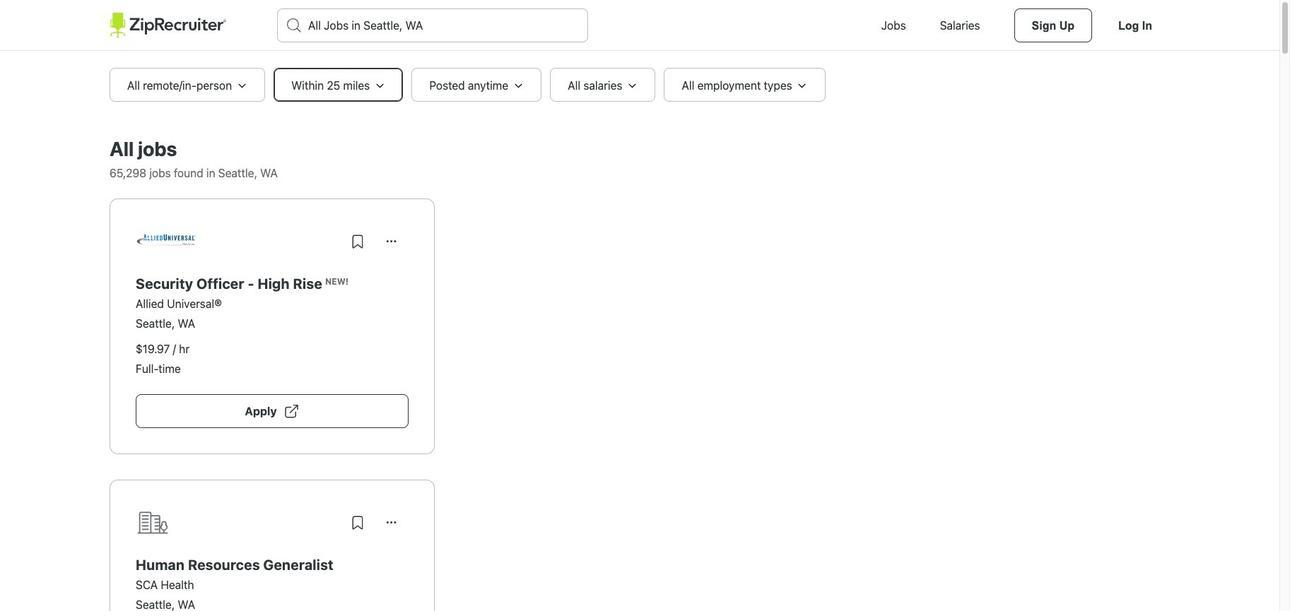 Task type: locate. For each thing, give the bounding box(es) containing it.
human resources generalist element
[[136, 557, 409, 574]]

save job for later image
[[349, 233, 366, 250], [349, 515, 366, 532]]

0 vertical spatial save job for later image
[[349, 233, 366, 250]]

ziprecruiter image
[[110, 13, 226, 38]]

main element
[[110, 0, 1170, 51]]

None button
[[375, 225, 409, 259], [375, 506, 409, 540], [375, 225, 409, 259], [375, 506, 409, 540]]

1 vertical spatial save job for later image
[[349, 515, 366, 532]]



Task type: vqa. For each thing, say whether or not it's contained in the screenshot.
button
yes



Task type: describe. For each thing, give the bounding box(es) containing it.
security officer - high rise image
[[136, 225, 197, 259]]

Search job title or keyword search field
[[278, 9, 587, 42]]

1 save job for later image from the top
[[349, 233, 366, 250]]

2 save job for later image from the top
[[349, 515, 366, 532]]



